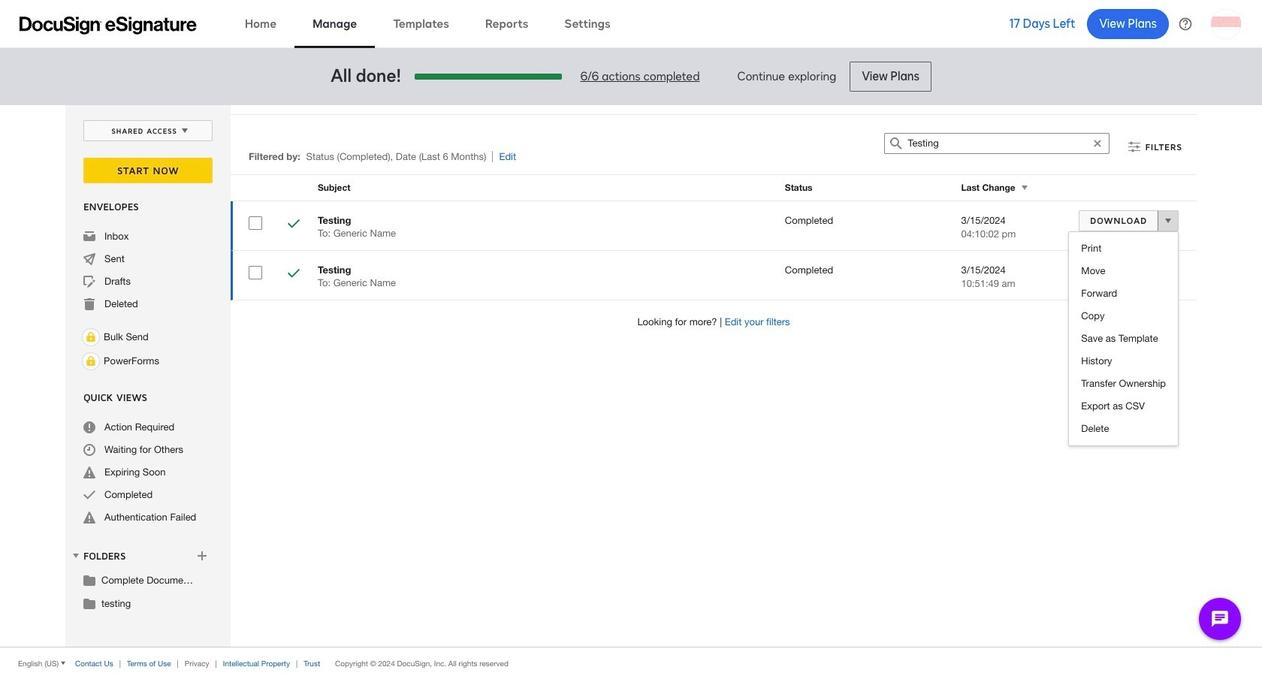 Task type: locate. For each thing, give the bounding box(es) containing it.
action required image
[[83, 422, 95, 434]]

sent image
[[83, 253, 95, 265]]

lock image
[[82, 353, 100, 371]]

draft image
[[83, 276, 95, 288]]

folder image
[[83, 598, 95, 610]]

docusign esignature image
[[20, 16, 197, 34]]

alert image
[[83, 467, 95, 479]]

your uploaded profile image image
[[1212, 9, 1242, 39]]

menu
[[1070, 238, 1179, 441]]

view folders image
[[70, 550, 82, 562]]



Task type: describe. For each thing, give the bounding box(es) containing it.
secondary navigation region
[[65, 105, 1201, 647]]

Search Inbox and Folders text field
[[909, 134, 1087, 153]]

trash image
[[83, 298, 95, 310]]

more info region
[[0, 647, 1263, 680]]

alert image
[[83, 512, 95, 524]]

completed image
[[288, 218, 300, 232]]

completed image
[[83, 489, 95, 501]]

completed image
[[288, 268, 300, 282]]

folder image
[[83, 574, 95, 586]]

clock image
[[83, 444, 95, 456]]

inbox image
[[83, 231, 95, 243]]

lock image
[[82, 329, 100, 347]]



